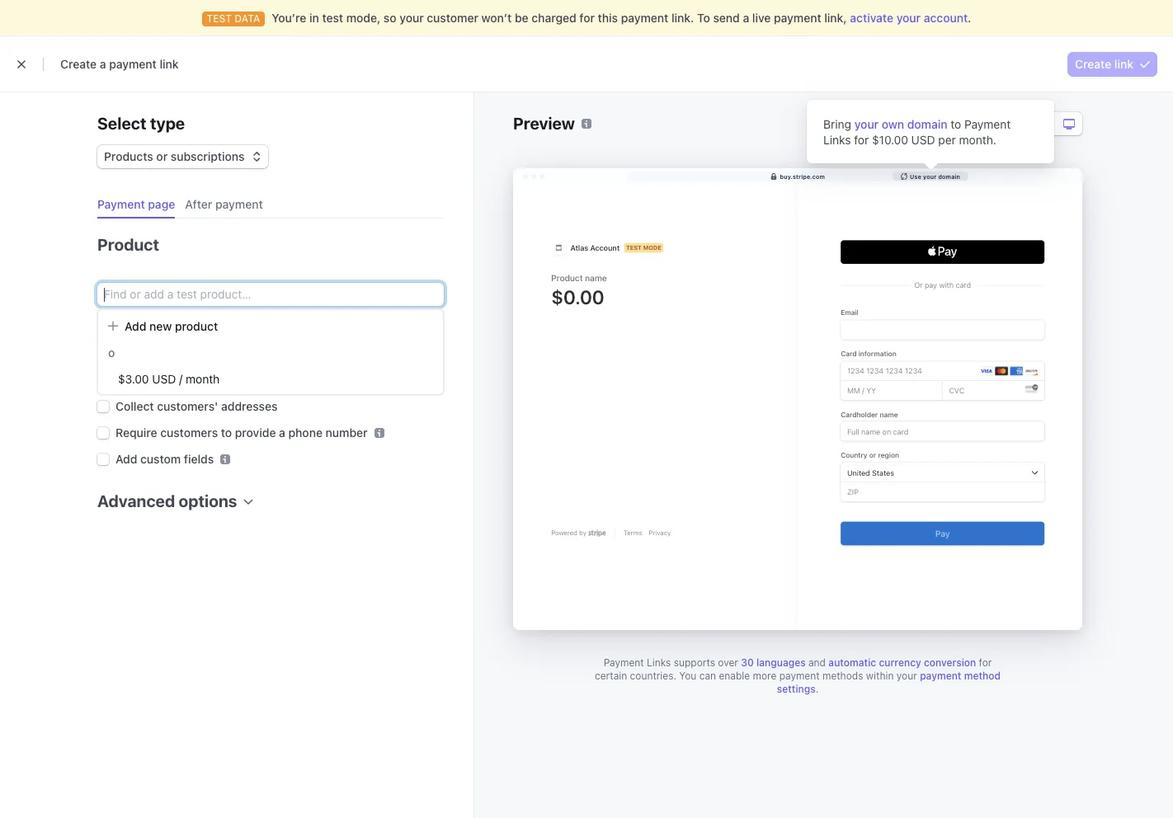 Task type: describe. For each thing, give the bounding box(es) containing it.
collect for collect customers' addresses
[[116, 399, 154, 413]]

own
[[882, 117, 905, 131]]

use your domain
[[910, 173, 961, 179]]

1 vertical spatial links
[[647, 657, 671, 669]]

$3.00
[[118, 372, 149, 386]]

payment right live
[[774, 11, 822, 25]]

after payment
[[185, 197, 263, 211]]

advanced options button
[[91, 481, 254, 513]]

send
[[713, 11, 740, 25]]

buy.stripe.com
[[780, 173, 825, 179]]

payment links supports over 30 languages and automatic currency conversion
[[604, 657, 976, 669]]

subscriptions
[[171, 149, 245, 163]]

1 horizontal spatial .
[[968, 11, 972, 25]]

number
[[326, 426, 368, 440]]

per
[[939, 133, 956, 147]]

products or subscriptions
[[104, 149, 245, 163]]

method
[[964, 670, 1001, 682]]

test
[[322, 11, 343, 25]]

your left own
[[855, 117, 879, 131]]

account
[[924, 11, 968, 25]]

product
[[175, 319, 218, 333]]

preview
[[513, 114, 575, 133]]

and
[[809, 657, 826, 669]]

currency
[[879, 657, 922, 669]]

use
[[910, 173, 922, 179]]

0 vertical spatial domain
[[908, 117, 948, 131]]

30 languages link
[[741, 657, 806, 669]]

settings
[[777, 683, 816, 696]]

products or subscriptions button
[[97, 142, 268, 168]]

addresses
[[221, 399, 278, 413]]

customers
[[160, 426, 218, 440]]

activate your account link
[[850, 11, 968, 25]]

month
[[186, 372, 220, 386]]

won't
[[482, 11, 512, 25]]

collect for collect tax automatically
[[116, 373, 154, 387]]

o button
[[98, 340, 443, 366]]

for inside "for certain countries. you can enable more payment methods within your"
[[979, 657, 992, 669]]

advanced
[[97, 492, 175, 511]]

usd inside o $3.00 usd / month
[[152, 372, 176, 386]]

link.
[[672, 11, 694, 25]]

create link
[[1075, 57, 1134, 71]]

add custom fields
[[116, 452, 214, 466]]

add for add custom fields
[[116, 452, 137, 466]]

countries.
[[630, 670, 677, 682]]

create a payment link
[[60, 57, 179, 71]]

phone
[[288, 426, 323, 440]]

domain inside button
[[939, 173, 961, 179]]

bring your own domain
[[824, 117, 948, 131]]

payment method settings link
[[777, 670, 1001, 696]]

customers'
[[157, 399, 218, 413]]

more
[[753, 670, 777, 682]]

require
[[116, 426, 157, 440]]

this
[[598, 11, 618, 25]]

2 horizontal spatial a
[[743, 11, 750, 25]]

to payment links for
[[824, 117, 1011, 147]]

add new product button
[[98, 312, 443, 340]]

link,
[[825, 11, 847, 25]]

$3.00 usd / month button
[[98, 366, 443, 393]]

in
[[309, 11, 319, 25]]

so
[[384, 11, 397, 25]]

payment inside to payment links for
[[965, 117, 1011, 131]]

payment page button
[[91, 191, 185, 219]]

after
[[185, 197, 212, 211]]

certain
[[595, 670, 627, 682]]

o
[[108, 346, 115, 360]]

your own domain link
[[855, 116, 948, 133]]

methods
[[823, 670, 864, 682]]

create link button
[[1069, 52, 1157, 76]]

for inside to payment links for
[[854, 133, 869, 147]]

products
[[104, 149, 153, 163]]

options
[[179, 492, 237, 511]]

to inside to payment links for
[[951, 117, 962, 131]]

30
[[741, 657, 754, 669]]



Task type: locate. For each thing, give the bounding box(es) containing it.
new
[[149, 319, 172, 333]]

add for add new product
[[125, 319, 146, 333]]

a left live
[[743, 11, 750, 25]]

supports
[[674, 657, 715, 669]]

conversion
[[924, 657, 976, 669]]

1 vertical spatial domain
[[939, 173, 961, 179]]

2 vertical spatial for
[[979, 657, 992, 669]]

payment up month.
[[965, 117, 1011, 131]]

domain right use
[[939, 173, 961, 179]]

o $3.00 usd / month
[[108, 346, 220, 386]]

links
[[824, 133, 851, 147], [647, 657, 671, 669]]

payment page tab panel
[[84, 219, 444, 536]]

your down automatic currency conversion link
[[897, 670, 917, 682]]

your right activate
[[897, 11, 921, 25]]

payment for payment page
[[97, 197, 145, 211]]

to
[[697, 11, 710, 25]]

payment up certain
[[604, 657, 644, 669]]

to left provide
[[221, 426, 232, 440]]

1 vertical spatial to
[[221, 426, 232, 440]]

a left "phone" in the bottom left of the page
[[279, 426, 285, 440]]

product
[[97, 235, 159, 254]]

links down bring
[[824, 133, 851, 147]]

2 link from the left
[[1115, 57, 1134, 71]]

payment down 'conversion'
[[920, 670, 962, 682]]

add up options
[[125, 319, 146, 333]]

0 vertical spatial usd
[[912, 133, 936, 147]]

customer
[[427, 11, 479, 25]]

1 vertical spatial payment
[[97, 197, 145, 211]]

page
[[148, 197, 175, 211]]

0 vertical spatial for
[[580, 11, 595, 25]]

languages
[[757, 657, 806, 669]]

0 vertical spatial links
[[824, 133, 851, 147]]

1 vertical spatial .
[[816, 683, 819, 696]]

fields
[[184, 452, 214, 466]]

payment inside payment method settings
[[920, 670, 962, 682]]

to
[[951, 117, 962, 131], [221, 426, 232, 440]]

2 vertical spatial a
[[279, 426, 285, 440]]

for certain countries. you can enable more payment methods within your
[[595, 657, 992, 682]]

collect up require
[[116, 399, 154, 413]]

1 horizontal spatial create
[[1075, 57, 1112, 71]]

over
[[718, 657, 739, 669]]

1 horizontal spatial payment
[[604, 657, 644, 669]]

activate
[[850, 11, 894, 25]]

2 horizontal spatial for
[[979, 657, 992, 669]]

0 vertical spatial to
[[951, 117, 962, 131]]

be
[[515, 11, 529, 25]]

can
[[700, 670, 716, 682]]

0 vertical spatial a
[[743, 11, 750, 25]]

for left $10.00
[[854, 133, 869, 147]]

add new product
[[125, 319, 218, 333]]

0 vertical spatial add
[[125, 319, 146, 333]]

collect customers' addresses
[[116, 399, 278, 413]]

0 horizontal spatial link
[[160, 57, 179, 71]]

collect left 'tax'
[[116, 373, 154, 387]]

automatically
[[177, 373, 250, 387]]

payment left page
[[97, 197, 145, 211]]

payment inside button
[[215, 197, 263, 211]]

a inside tab panel
[[279, 426, 285, 440]]

or
[[156, 149, 168, 163]]

payment
[[621, 11, 669, 25], [774, 11, 822, 25], [109, 57, 157, 71], [215, 197, 263, 211], [780, 670, 820, 682], [920, 670, 962, 682]]

select
[[97, 114, 146, 133]]

Find or add a test product… text field
[[97, 283, 444, 306]]

live
[[753, 11, 771, 25]]

payment method settings
[[777, 670, 1001, 696]]

use your domain button
[[893, 172, 969, 181]]

0 horizontal spatial for
[[580, 11, 595, 25]]

to inside payment page tab panel
[[221, 426, 232, 440]]

your inside "for certain countries. you can enable more payment methods within your"
[[897, 670, 917, 682]]

0 horizontal spatial .
[[816, 683, 819, 696]]

payment inside button
[[97, 197, 145, 211]]

provide
[[235, 426, 276, 440]]

usd left per
[[912, 133, 936, 147]]

link inside button
[[1115, 57, 1134, 71]]

1 vertical spatial usd
[[152, 372, 176, 386]]

0 vertical spatial collect
[[116, 373, 154, 387]]

type
[[150, 114, 185, 133]]

payment right this
[[621, 11, 669, 25]]

within
[[866, 670, 894, 682]]

a up select
[[100, 57, 106, 71]]

1 horizontal spatial usd
[[912, 133, 936, 147]]

create for create a payment link
[[60, 57, 97, 71]]

automatic currency conversion link
[[829, 657, 976, 669]]

you're in test mode, so your customer won't be charged for this payment link. to send a live payment link, activate your account .
[[272, 11, 972, 25]]

add inside payment page tab panel
[[116, 452, 137, 466]]

add
[[125, 319, 146, 333], [116, 452, 137, 466]]

domain up $10.00 usd per month.
[[908, 117, 948, 131]]

collect
[[116, 373, 154, 387], [116, 399, 154, 413]]

add down require
[[116, 452, 137, 466]]

your right "so"
[[400, 11, 424, 25]]

0 horizontal spatial create
[[60, 57, 97, 71]]

1 create from the left
[[60, 57, 97, 71]]

0 horizontal spatial links
[[647, 657, 671, 669]]

0 horizontal spatial to
[[221, 426, 232, 440]]

1 horizontal spatial to
[[951, 117, 962, 131]]

create
[[60, 57, 97, 71], [1075, 57, 1112, 71]]

payment link settings tab list
[[91, 191, 444, 219]]

2 vertical spatial payment
[[604, 657, 644, 669]]

link
[[160, 57, 179, 71], [1115, 57, 1134, 71]]

options
[[97, 334, 159, 353]]

payment right after
[[215, 197, 263, 211]]

payment up settings
[[780, 670, 820, 682]]

add inside button
[[125, 319, 146, 333]]

0 horizontal spatial payment
[[97, 197, 145, 211]]

your
[[400, 11, 424, 25], [897, 11, 921, 25], [855, 117, 879, 131], [923, 173, 937, 179], [897, 670, 917, 682]]

collect tax automatically
[[116, 373, 250, 387]]

usd left /
[[152, 372, 176, 386]]

payment inside "for certain countries. you can enable more payment methods within your"
[[780, 670, 820, 682]]

automatic
[[829, 657, 877, 669]]

0 vertical spatial payment
[[965, 117, 1011, 131]]

charged
[[532, 11, 577, 25]]

2 create from the left
[[1075, 57, 1112, 71]]

0 horizontal spatial a
[[100, 57, 106, 71]]

bring
[[824, 117, 852, 131]]

custom
[[140, 452, 181, 466]]

payment page
[[97, 197, 175, 211]]

after payment button
[[178, 191, 273, 219]]

1 horizontal spatial links
[[824, 133, 851, 147]]

2 horizontal spatial payment
[[965, 117, 1011, 131]]

a
[[743, 11, 750, 25], [100, 57, 106, 71], [279, 426, 285, 440]]

1 vertical spatial a
[[100, 57, 106, 71]]

advanced options
[[97, 492, 237, 511]]

domain
[[908, 117, 948, 131], [939, 173, 961, 179]]

for left this
[[580, 11, 595, 25]]

select type
[[97, 114, 185, 133]]

require customers to provide a phone number
[[116, 426, 368, 440]]

your inside button
[[923, 173, 937, 179]]

create inside create link button
[[1075, 57, 1112, 71]]

2 collect from the top
[[116, 399, 154, 413]]

1 vertical spatial add
[[116, 452, 137, 466]]

links up countries.
[[647, 657, 671, 669]]

payment for payment links supports over 30 languages and automatic currency conversion
[[604, 657, 644, 669]]

your right use
[[923, 173, 937, 179]]

0 vertical spatial .
[[968, 11, 972, 25]]

1 vertical spatial collect
[[116, 399, 154, 413]]

1 collect from the top
[[116, 373, 154, 387]]

month.
[[959, 133, 997, 147]]

1 link from the left
[[160, 57, 179, 71]]

1 vertical spatial for
[[854, 133, 869, 147]]

links inside to payment links for
[[824, 133, 851, 147]]

tax
[[157, 373, 174, 387]]

1 horizontal spatial a
[[279, 426, 285, 440]]

for up method
[[979, 657, 992, 669]]

enable
[[719, 670, 750, 682]]

/
[[179, 372, 183, 386]]

1 horizontal spatial link
[[1115, 57, 1134, 71]]

$10.00 usd per month.
[[872, 133, 997, 147]]

$10.00
[[872, 133, 909, 147]]

you're
[[272, 11, 306, 25]]

mode,
[[346, 11, 381, 25]]

create for create link
[[1075, 57, 1112, 71]]

you
[[679, 670, 697, 682]]

to up per
[[951, 117, 962, 131]]

for
[[580, 11, 595, 25], [854, 133, 869, 147], [979, 657, 992, 669]]

0 horizontal spatial usd
[[152, 372, 176, 386]]

1 horizontal spatial for
[[854, 133, 869, 147]]

payment up select type
[[109, 57, 157, 71]]



Task type: vqa. For each thing, say whether or not it's contained in the screenshot.
methods at the right of page
yes



